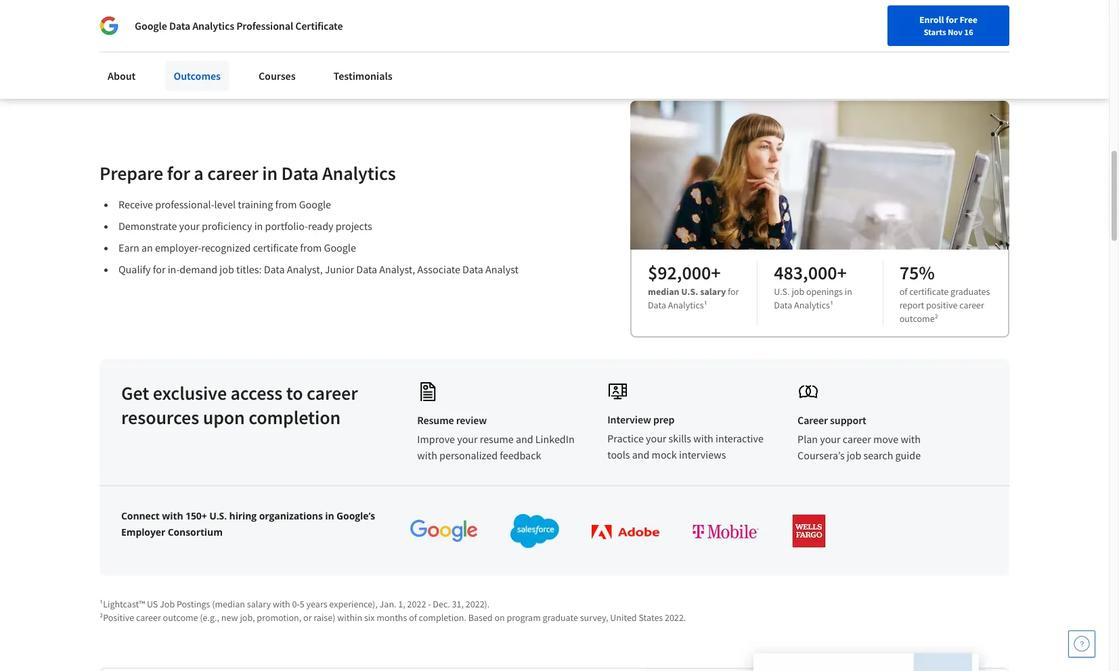 Task type: vqa. For each thing, say whether or not it's contained in the screenshot.
opt within the If you opt to make monthly payments, you can take advantage of a 7-day free trial to experience learning with Coursera Plus before you decide to purchase. We do capture your payment information when you subscribe, but you won't be charged until the end of your 7-day free trial. So, if you decide Coursera Plus isn't right for you, just cancel during the trial period and there will be no charge.
no



Task type: describe. For each thing, give the bounding box(es) containing it.
proficiency
[[202, 219, 252, 233]]

learn more about coursera for business
[[122, 20, 309, 34]]

projects
[[336, 219, 372, 233]]

coursera image
[[16, 11, 102, 33]]

job
[[160, 599, 175, 611]]

career inside 75% of certificate graduates report positive career outcome
[[960, 299, 985, 312]]

more
[[151, 20, 176, 34]]

employer-
[[155, 241, 201, 255]]

483,000 + u.s. job openings in data analytics
[[774, 261, 853, 312]]

career inside the career support plan your career move with coursera's job search guide
[[843, 433, 872, 446]]

prep
[[654, 413, 675, 427]]

level
[[214, 198, 236, 211]]

with inside ¹lightcast™ us job postings (median salary with 0-5 years experience), jan. 1, 2022 - dec. 31, 2022). ²positive career outcome (e.g., new job, promotion, or raise) within six months of completion. based on program graduate survey, united states 2022.
[[273, 599, 290, 611]]

positive
[[927, 299, 958, 312]]

for for career
[[167, 161, 190, 185]]

enroll
[[920, 14, 944, 26]]

certificate inside 75% of certificate graduates report positive career outcome
[[910, 286, 949, 298]]

your down the professional-
[[179, 219, 200, 233]]

data right titles:
[[264, 263, 285, 276]]

job,
[[240, 612, 255, 624]]

75% of certificate graduates report positive career outcome
[[900, 261, 991, 325]]

move
[[874, 433, 899, 446]]

completion.
[[419, 612, 467, 624]]

interview
[[608, 413, 652, 427]]

support
[[830, 414, 867, 427]]

tools
[[608, 448, 630, 462]]

for data analytics
[[648, 286, 739, 312]]

in up training
[[262, 161, 278, 185]]

plan
[[798, 433, 818, 446]]

united
[[610, 612, 637, 624]]

2022.
[[665, 612, 686, 624]]

new
[[221, 612, 238, 624]]

professional-
[[155, 198, 214, 211]]

with inside connect with 150+ u.s. hiring organizations in google's employer consortium
[[162, 510, 183, 523]]

mock
[[652, 448, 677, 462]]

your for interview prep practice your skills with interactive tools and mock interviews
[[646, 432, 667, 446]]

150+
[[186, 510, 207, 523]]

in inside 483,000 + u.s. job openings in data analytics
[[845, 286, 853, 298]]

program
[[507, 612, 541, 624]]

resources
[[121, 406, 199, 430]]

english
[[850, 15, 883, 29]]

search
[[864, 449, 894, 463]]

²
[[935, 313, 939, 325]]

with inside the career support plan your career move with coursera's job search guide
[[901, 433, 921, 446]]

¹lightcast™ us job postings (median salary with 0-5 years experience), jan. 1, 2022 - dec. 31, 2022). ²positive career outcome (e.g., new job, promotion, or raise) within six months of completion. based on program graduate survey, united states 2022.
[[100, 599, 686, 624]]

1 horizontal spatial from
[[300, 241, 322, 255]]

qualify
[[119, 263, 151, 276]]

0 vertical spatial google
[[135, 19, 167, 33]]

dec.
[[433, 599, 450, 611]]

analyst
[[486, 263, 519, 276]]

with inside interview prep practice your skills with interactive tools and mock interviews
[[694, 432, 714, 446]]

google data analytics professional certificate
[[135, 19, 343, 33]]

coursera enterprise logos image
[[708, 0, 979, 25]]

hiring
[[229, 510, 257, 523]]

prepare
[[100, 161, 163, 185]]

openings
[[807, 286, 843, 298]]

career inside ¹lightcast™ us job postings (median salary with 0-5 years experience), jan. 1, 2022 - dec. 31, 2022). ²positive career outcome (e.g., new job, promotion, or raise) within six months of completion. based on program graduate survey, united states 2022.
[[136, 612, 161, 624]]

exclusive
[[153, 381, 227, 406]]

completion
[[249, 406, 341, 430]]

of inside ¹lightcast™ us job postings (median salary with 0-5 years experience), jan. 1, 2022 - dec. 31, 2022). ²positive career outcome (e.g., new job, promotion, or raise) within six months of completion. based on program graduate survey, united states 2022.
[[409, 612, 417, 624]]

outcome inside ¹lightcast™ us job postings (median salary with 0-5 years experience), jan. 1, 2022 - dec. 31, 2022). ²positive career outcome (e.g., new job, promotion, or raise) within six months of completion. based on program graduate survey, united states 2022.
[[163, 612, 198, 624]]

coursera
[[208, 20, 250, 34]]

and inside 'resume review improve your resume and linkedin with personalized feedback'
[[516, 433, 533, 446]]

u.s. for with
[[209, 510, 227, 523]]

states
[[639, 612, 663, 624]]

career inside get exclusive access to career resources upon completion
[[307, 381, 358, 406]]

improve
[[417, 433, 455, 446]]

demonstrate your proficiency in portfolio-ready projects
[[119, 219, 372, 233]]

google image
[[100, 16, 119, 35]]

get exclusive access to career resources upon completion
[[121, 381, 358, 430]]

prepare for a career in data analytics
[[100, 161, 396, 185]]

0 vertical spatial certificate
[[253, 241, 298, 255]]

courses link
[[251, 61, 304, 91]]

get
[[121, 381, 149, 406]]

for for starts
[[946, 14, 958, 26]]

your for resume review improve your resume and linkedin with personalized feedback
[[457, 433, 478, 446]]

job inside 483,000 + u.s. job openings in data analytics
[[792, 286, 805, 298]]

salesforce partner logo image
[[511, 515, 559, 549]]

coursera career certificate image
[[754, 654, 979, 672]]

2022).
[[466, 599, 490, 611]]

$92,000
[[648, 261, 711, 285]]

job inside the career support plan your career move with coursera's job search guide
[[847, 449, 862, 463]]

starts
[[924, 26, 947, 37]]

feedback
[[500, 449, 541, 463]]

demand
[[180, 263, 218, 276]]

help center image
[[1074, 637, 1091, 653]]

data right learn
[[169, 19, 190, 33]]

interactive
[[716, 432, 764, 446]]

raise)
[[314, 612, 336, 624]]

for for demand
[[153, 263, 166, 276]]

data up "portfolio-"
[[281, 161, 319, 185]]

months
[[377, 612, 407, 624]]

jan.
[[380, 599, 397, 611]]

2022
[[407, 599, 426, 611]]

$92,000 + median u.s. salary
[[648, 261, 726, 298]]

²positive
[[100, 612, 134, 624]]

on
[[495, 612, 505, 624]]

(e.g.,
[[200, 612, 220, 624]]

english button
[[825, 0, 907, 44]]

¹ for 483,000
[[830, 299, 834, 312]]

0-
[[292, 599, 300, 611]]

in-
[[168, 263, 180, 276]]

receive professional-level training from google
[[119, 198, 331, 211]]

an
[[142, 241, 153, 255]]

linkedin
[[536, 433, 575, 446]]

u.s. for +
[[682, 286, 699, 298]]

in down training
[[254, 219, 263, 233]]



Task type: locate. For each thing, give the bounding box(es) containing it.
for left business
[[252, 20, 266, 34]]

1 vertical spatial outcome
[[163, 612, 198, 624]]

1 analyst, from the left
[[287, 263, 323, 276]]

courses
[[259, 69, 296, 83]]

demonstrate
[[119, 219, 177, 233]]

google partner logo image
[[410, 520, 478, 543]]

career
[[798, 414, 828, 427]]

about
[[108, 69, 136, 83]]

connect with 150+ u.s. hiring organizations in google's employer consortium
[[121, 510, 375, 539]]

0 vertical spatial of
[[900, 286, 908, 298]]

with up promotion,
[[273, 599, 290, 611]]

earn an employer-recognized certificate from google
[[119, 241, 356, 255]]

+
[[711, 261, 721, 285], [838, 261, 847, 285]]

learn
[[122, 20, 149, 34]]

in right openings at the right top
[[845, 286, 853, 298]]

a
[[194, 161, 204, 185]]

u.s. inside the $92,000 + median u.s. salary
[[682, 286, 699, 298]]

career up level
[[207, 161, 259, 185]]

with up interviews
[[694, 432, 714, 446]]

salary inside the $92,000 + median u.s. salary
[[701, 286, 726, 298]]

for inside enroll for free starts nov 16
[[946, 14, 958, 26]]

1 vertical spatial of
[[409, 612, 417, 624]]

years
[[307, 599, 328, 611]]

your inside 'resume review improve your resume and linkedin with personalized feedback'
[[457, 433, 478, 446]]

0 horizontal spatial outcome
[[163, 612, 198, 624]]

0 horizontal spatial and
[[516, 433, 533, 446]]

¹ for $92,000
[[704, 299, 708, 312]]

1 vertical spatial salary
[[247, 599, 271, 611]]

google up ready
[[299, 198, 331, 211]]

u.s. inside 483,000 + u.s. job openings in data analytics
[[774, 286, 790, 298]]

1 + from the left
[[711, 261, 721, 285]]

connect
[[121, 510, 160, 523]]

data
[[169, 19, 190, 33], [281, 161, 319, 185], [264, 263, 285, 276], [357, 263, 377, 276], [463, 263, 484, 276], [648, 299, 667, 312], [774, 299, 793, 312]]

1 horizontal spatial certificate
[[910, 286, 949, 298]]

31,
[[452, 599, 464, 611]]

outcome down "report"
[[900, 313, 935, 325]]

+ up for data analytics
[[711, 261, 721, 285]]

experience),
[[329, 599, 378, 611]]

0 vertical spatial job
[[220, 263, 234, 276]]

0 horizontal spatial certificate
[[253, 241, 298, 255]]

in inside connect with 150+ u.s. hiring organizations in google's employer consortium
[[325, 510, 334, 523]]

job down 483,000
[[792, 286, 805, 298]]

testimonials link
[[326, 61, 401, 91]]

analytics inside 483,000 + u.s. job openings in data analytics
[[795, 299, 830, 312]]

your
[[179, 219, 200, 233], [646, 432, 667, 446], [457, 433, 478, 446], [820, 433, 841, 446]]

career right to
[[307, 381, 358, 406]]

personalized
[[440, 449, 498, 463]]

career down us
[[136, 612, 161, 624]]

0 horizontal spatial analyst,
[[287, 263, 323, 276]]

¹lightcast™
[[100, 599, 145, 611]]

analyst, left junior
[[287, 263, 323, 276]]

job down recognized
[[220, 263, 234, 276]]

for inside for data analytics
[[728, 286, 739, 298]]

0 horizontal spatial u.s.
[[209, 510, 227, 523]]

your up "coursera's"
[[820, 433, 841, 446]]

2 analyst, from the left
[[380, 263, 415, 276]]

from up qualify for in-demand job titles: data analyst, junior data analyst, associate data analyst
[[300, 241, 322, 255]]

career down graduates
[[960, 299, 985, 312]]

data down median
[[648, 299, 667, 312]]

1 horizontal spatial ¹
[[830, 299, 834, 312]]

adobe partner logo image
[[592, 526, 660, 540]]

receive
[[119, 198, 153, 211]]

salary inside ¹lightcast™ us job postings (median salary with 0-5 years experience), jan. 1, 2022 - dec. 31, 2022). ²positive career outcome (e.g., new job, promotion, or raise) within six months of completion. based on program graduate survey, united states 2022.
[[247, 599, 271, 611]]

show notifications image
[[927, 17, 943, 33]]

salary up job,
[[247, 599, 271, 611]]

junior
[[325, 263, 354, 276]]

ready
[[308, 219, 334, 233]]

data inside for data analytics
[[648, 299, 667, 312]]

nov
[[948, 26, 963, 37]]

salary down $92,000
[[701, 286, 726, 298]]

your for career support plan your career move with coursera's job search guide
[[820, 433, 841, 446]]

career support plan your career move with coursera's job search guide
[[798, 414, 921, 463]]

+ inside the $92,000 + median u.s. salary
[[711, 261, 721, 285]]

75%
[[900, 261, 935, 285]]

outcomes
[[174, 69, 221, 83]]

2 vertical spatial google
[[324, 241, 356, 255]]

1 horizontal spatial salary
[[701, 286, 726, 298]]

free
[[960, 14, 978, 26]]

for up nov
[[946, 14, 958, 26]]

resume
[[480, 433, 514, 446]]

for left in-
[[153, 263, 166, 276]]

and right tools in the bottom of the page
[[632, 448, 650, 462]]

interview prep practice your skills with interactive tools and mock interviews
[[608, 413, 764, 462]]

google's
[[337, 510, 375, 523]]

of up "report"
[[900, 286, 908, 298]]

upon
[[203, 406, 245, 430]]

0 vertical spatial from
[[275, 198, 297, 211]]

and up feedback
[[516, 433, 533, 446]]

of inside 75% of certificate graduates report positive career outcome
[[900, 286, 908, 298]]

+ for 483,000
[[838, 261, 847, 285]]

practice
[[608, 432, 644, 446]]

google up junior
[[324, 241, 356, 255]]

1 horizontal spatial +
[[838, 261, 847, 285]]

u.s. down $92,000
[[682, 286, 699, 298]]

analytics inside for data analytics
[[668, 299, 704, 312]]

+ inside 483,000 + u.s. job openings in data analytics
[[838, 261, 847, 285]]

graduates
[[951, 286, 991, 298]]

0 horizontal spatial from
[[275, 198, 297, 211]]

1 horizontal spatial analyst,
[[380, 263, 415, 276]]

your up personalized
[[457, 433, 478, 446]]

for left a
[[167, 161, 190, 185]]

of down 2022 at the left bottom of page
[[409, 612, 417, 624]]

analyst, left associate
[[380, 263, 415, 276]]

outcome inside 75% of certificate graduates report positive career outcome
[[900, 313, 935, 325]]

titles:
[[236, 263, 262, 276]]

1 horizontal spatial outcome
[[900, 313, 935, 325]]

2 horizontal spatial u.s.
[[774, 286, 790, 298]]

recognized
[[201, 241, 251, 255]]

outcomes link
[[166, 61, 229, 91]]

¹ down openings at the right top
[[830, 299, 834, 312]]

1 vertical spatial job
[[792, 286, 805, 298]]

None search field
[[193, 8, 518, 36]]

1 horizontal spatial job
[[792, 286, 805, 298]]

with inside 'resume review improve your resume and linkedin with personalized feedback'
[[417, 449, 437, 463]]

certificate down "portfolio-"
[[253, 241, 298, 255]]

enroll for free starts nov 16
[[920, 14, 978, 37]]

your inside interview prep practice your skills with interactive tools and mock interviews
[[646, 432, 667, 446]]

with left 150+
[[162, 510, 183, 523]]

earn
[[119, 241, 139, 255]]

in left google's
[[325, 510, 334, 523]]

data down 483,000
[[774, 299, 793, 312]]

1 vertical spatial certificate
[[910, 286, 949, 298]]

(median
[[212, 599, 245, 611]]

0 horizontal spatial ¹
[[704, 299, 708, 312]]

data left analyst
[[463, 263, 484, 276]]

u.s. down 483,000
[[774, 286, 790, 298]]

associate
[[418, 263, 461, 276]]

median
[[648, 286, 680, 298]]

for right the $92,000 + median u.s. salary
[[728, 286, 739, 298]]

your up mock
[[646, 432, 667, 446]]

testimonials
[[334, 69, 393, 83]]

0 horizontal spatial job
[[220, 263, 234, 276]]

2 vertical spatial job
[[847, 449, 862, 463]]

training
[[238, 198, 273, 211]]

0 horizontal spatial of
[[409, 612, 417, 624]]

postings
[[177, 599, 210, 611]]

job left search
[[847, 449, 862, 463]]

and inside interview prep practice your skills with interactive tools and mock interviews
[[632, 448, 650, 462]]

1 horizontal spatial of
[[900, 286, 908, 298]]

0 vertical spatial salary
[[701, 286, 726, 298]]

about link
[[100, 61, 144, 91]]

u.s. right 150+
[[209, 510, 227, 523]]

1,
[[399, 599, 406, 611]]

of
[[900, 286, 908, 298], [409, 612, 417, 624]]

0 horizontal spatial +
[[711, 261, 721, 285]]

interviews
[[679, 448, 726, 462]]

0 vertical spatial and
[[516, 433, 533, 446]]

outcome down postings
[[163, 612, 198, 624]]

from up "portfolio-"
[[275, 198, 297, 211]]

us
[[147, 599, 158, 611]]

salary
[[701, 286, 726, 298], [247, 599, 271, 611]]

data right junior
[[357, 263, 377, 276]]

483,000
[[774, 261, 838, 285]]

2 + from the left
[[838, 261, 847, 285]]

0 horizontal spatial salary
[[247, 599, 271, 611]]

and
[[516, 433, 533, 446], [632, 448, 650, 462]]

coursera's
[[798, 449, 845, 463]]

google left 'about'
[[135, 19, 167, 33]]

1 vertical spatial from
[[300, 241, 322, 255]]

with down improve
[[417, 449, 437, 463]]

1 horizontal spatial u.s.
[[682, 286, 699, 298]]

resume
[[417, 414, 454, 427]]

guide
[[896, 449, 921, 463]]

employer
[[121, 526, 165, 539]]

promotion,
[[257, 612, 302, 624]]

for
[[946, 14, 958, 26], [252, 20, 266, 34], [167, 161, 190, 185], [153, 263, 166, 276], [728, 286, 739, 298]]

¹ down the $92,000 + median u.s. salary
[[704, 299, 708, 312]]

about
[[178, 20, 206, 34]]

report
[[900, 299, 925, 312]]

1 vertical spatial google
[[299, 198, 331, 211]]

data inside 483,000 + u.s. job openings in data analytics
[[774, 299, 793, 312]]

1 vertical spatial and
[[632, 448, 650, 462]]

0 vertical spatial outcome
[[900, 313, 935, 325]]

professional
[[236, 19, 293, 33]]

+ for $92,000
[[711, 261, 721, 285]]

certificate up positive
[[910, 286, 949, 298]]

u.s. inside connect with 150+ u.s. hiring organizations in google's employer consortium
[[209, 510, 227, 523]]

5
[[300, 599, 305, 611]]

2 horizontal spatial job
[[847, 449, 862, 463]]

organizations
[[259, 510, 323, 523]]

resume review improve your resume and linkedin with personalized feedback
[[417, 414, 575, 463]]

with up guide
[[901, 433, 921, 446]]

2 ¹ from the left
[[830, 299, 834, 312]]

1 horizontal spatial and
[[632, 448, 650, 462]]

1 ¹ from the left
[[704, 299, 708, 312]]

career down support
[[843, 433, 872, 446]]

your inside the career support plan your career move with coursera's job search guide
[[820, 433, 841, 446]]

+ up openings at the right top
[[838, 261, 847, 285]]



